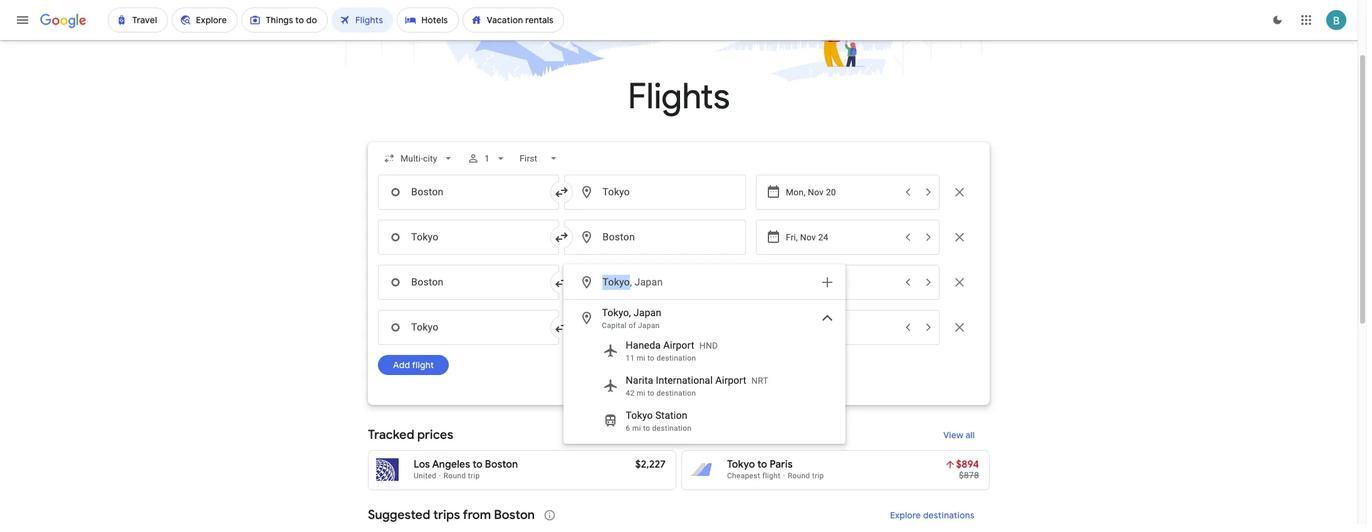 Task type: vqa. For each thing, say whether or not it's contained in the screenshot.
The Tokyo Station 6 Mi To Destination in the bottom of the page
yes



Task type: describe. For each thing, give the bounding box(es) containing it.
trip for to
[[468, 472, 480, 481]]

international
[[656, 375, 713, 387]]

894 US dollars text field
[[956, 459, 979, 472]]

los
[[414, 459, 430, 472]]

mi inside tokyo station 6 mi to destination
[[632, 425, 641, 433]]

2 departure text field from the top
[[786, 221, 897, 255]]

2 vertical spatial japan
[[638, 322, 660, 330]]

haneda airport hnd 11 mi to destination
[[626, 340, 718, 363]]

los angeles to boston
[[414, 459, 518, 472]]

capital
[[602, 322, 627, 330]]

‌,
[[630, 277, 632, 288]]

narita international airport (nrt) option
[[565, 369, 846, 404]]

to up cheapest flight
[[758, 459, 768, 472]]

hnd
[[700, 341, 718, 351]]

from
[[463, 508, 491, 524]]

round for to
[[444, 472, 466, 481]]

swap origin and destination. image for remove flight from boston to tokyo on tue, nov 28 icon
[[555, 275, 570, 290]]

enter your destination dialog
[[564, 265, 846, 445]]

round trip for to
[[444, 472, 480, 481]]

11
[[626, 354, 635, 363]]

boston for suggested trips from boston
[[494, 508, 535, 524]]

1
[[485, 154, 490, 164]]

all
[[966, 430, 975, 441]]

tracked prices
[[368, 428, 453, 443]]

trip for paris
[[812, 472, 824, 481]]

prices
[[417, 428, 453, 443]]

swap origin and destination. image for remove flight from tokyo to boston on fri, nov 24 icon
[[555, 230, 570, 245]]

swap origin and destination. image for remove flight from tokyo to boston on sat, dec 2 icon
[[555, 320, 570, 335]]

to inside tokyo station 6 mi to destination
[[643, 425, 650, 433]]

2227 US dollars text field
[[636, 459, 666, 472]]

6
[[626, 425, 630, 433]]

destinations
[[924, 510, 975, 522]]

add
[[393, 360, 410, 371]]

tokyo, japan option
[[565, 304, 846, 334]]

swap origin and destination. image for remove flight from boston to tokyo on mon, nov 20 'icon'
[[555, 185, 570, 200]]

flight for cheapest flight
[[763, 472, 781, 481]]

narita international airport nrt 42 mi to destination
[[626, 375, 769, 398]]

add flight button
[[378, 356, 449, 376]]

cheapest
[[727, 472, 761, 481]]

4 departure text field from the top
[[786, 311, 897, 345]]

tokyo station option
[[565, 404, 846, 439]]

flight for add flight
[[412, 360, 434, 371]]

explore destinations button
[[876, 501, 990, 525]]

japan for tokyo, japan capital of japan
[[634, 307, 662, 319]]

trips
[[433, 508, 460, 524]]

japan for ‌, japan
[[635, 277, 663, 288]]

change appearance image
[[1263, 5, 1293, 35]]

tokyo, japan capital of japan
[[602, 307, 662, 330]]

3 departure text field from the top
[[786, 266, 897, 300]]

suggested
[[368, 508, 431, 524]]

remove flight from tokyo to boston on fri, nov 24 image
[[953, 230, 968, 245]]

suggested trips from boston
[[368, 508, 535, 524]]

$878
[[959, 471, 979, 481]]



Task type: locate. For each thing, give the bounding box(es) containing it.
1 vertical spatial swap origin and destination. image
[[555, 320, 570, 335]]

to down haneda
[[648, 354, 655, 363]]

japan right of
[[638, 322, 660, 330]]

$894
[[956, 459, 979, 472]]

round trip down los angeles to boston
[[444, 472, 480, 481]]

list box containing tokyo, japan
[[565, 300, 846, 444]]

0 horizontal spatial trip
[[468, 472, 480, 481]]

1 vertical spatial flight
[[763, 472, 781, 481]]

to down the narita
[[648, 389, 655, 398]]

swap origin and destination. image
[[555, 185, 570, 200], [555, 320, 570, 335]]

1 horizontal spatial tokyo
[[727, 459, 755, 472]]

2 round trip from the left
[[788, 472, 824, 481]]

destination up international
[[657, 354, 696, 363]]

0 vertical spatial mi
[[637, 354, 646, 363]]

destination, select multiple airports image
[[820, 275, 835, 290]]

1 horizontal spatial round
[[788, 472, 810, 481]]

nrt
[[752, 376, 769, 386]]

round for paris
[[788, 472, 810, 481]]

1 horizontal spatial trip
[[812, 472, 824, 481]]

42
[[626, 389, 635, 398]]

view
[[944, 430, 964, 441]]

boston right angeles
[[485, 459, 518, 472]]

1 trip from the left
[[468, 472, 480, 481]]

mi
[[637, 354, 646, 363], [637, 389, 646, 398], [632, 425, 641, 433]]

2 round from the left
[[788, 472, 810, 481]]

Departure text field
[[786, 176, 897, 209], [786, 221, 897, 255], [786, 266, 897, 300], [786, 311, 897, 345]]

toggle nearby airports for tokyo, japan image
[[820, 311, 835, 326]]

0 horizontal spatial tokyo
[[626, 410, 653, 422]]

tokyo,
[[602, 307, 631, 319]]

0 vertical spatial swap origin and destination. image
[[555, 185, 570, 200]]

japan
[[635, 277, 663, 288], [634, 307, 662, 319], [638, 322, 660, 330]]

round trip
[[444, 472, 480, 481], [788, 472, 824, 481]]

tokyo
[[626, 410, 653, 422], [727, 459, 755, 472]]

None text field
[[378, 175, 560, 210], [565, 220, 746, 255], [378, 265, 560, 300], [378, 175, 560, 210], [565, 220, 746, 255], [378, 265, 560, 300]]

angeles
[[432, 459, 470, 472]]

to right 6
[[643, 425, 650, 433]]

0 vertical spatial tokyo
[[626, 410, 653, 422]]

tokyo for tokyo to paris
[[727, 459, 755, 472]]

0 vertical spatial japan
[[635, 277, 663, 288]]

1 round from the left
[[444, 472, 466, 481]]

trip
[[468, 472, 480, 481], [812, 472, 824, 481]]

boston inside tracked prices region
[[485, 459, 518, 472]]

japan right ‌,
[[635, 277, 663, 288]]

mi inside haneda airport hnd 11 mi to destination
[[637, 354, 646, 363]]

main menu image
[[15, 13, 30, 28]]

airport inside narita international airport nrt 42 mi to destination
[[716, 375, 747, 387]]

tokyo inside tokyo station 6 mi to destination
[[626, 410, 653, 422]]

1 vertical spatial tokyo
[[727, 459, 755, 472]]

1 button
[[462, 144, 513, 174]]

1 vertical spatial airport
[[716, 375, 747, 387]]

boston right from
[[494, 508, 535, 524]]

united
[[414, 472, 437, 481]]

Where else? text field
[[602, 268, 813, 298]]

mi right 42
[[637, 389, 646, 398]]

to inside haneda airport hnd 11 mi to destination
[[648, 354, 655, 363]]

1 vertical spatial boston
[[494, 508, 535, 524]]

round trip for paris
[[788, 472, 824, 481]]

$2,227
[[636, 459, 666, 472]]

1 departure text field from the top
[[786, 176, 897, 209]]

paris
[[770, 459, 793, 472]]

explore
[[891, 510, 921, 522]]

0 vertical spatial airport
[[664, 340, 695, 352]]

0 vertical spatial boston
[[485, 459, 518, 472]]

2 vertical spatial mi
[[632, 425, 641, 433]]

0 horizontal spatial flight
[[412, 360, 434, 371]]

add flight
[[393, 360, 434, 371]]

haneda
[[626, 340, 661, 352]]

1 vertical spatial swap origin and destination. image
[[555, 275, 570, 290]]

1 swap origin and destination. image from the top
[[555, 230, 570, 245]]

1 horizontal spatial round trip
[[788, 472, 824, 481]]

narita
[[626, 375, 654, 387]]

0 horizontal spatial round trip
[[444, 472, 480, 481]]

tracked prices region
[[368, 421, 990, 491]]

round trip down paris
[[788, 472, 824, 481]]

‌, japan
[[630, 277, 663, 288]]

tokyo up 6
[[626, 410, 653, 422]]

swap origin and destination. image
[[555, 230, 570, 245], [555, 275, 570, 290]]

mi right 11
[[637, 354, 646, 363]]

round
[[444, 472, 466, 481], [788, 472, 810, 481]]

0 horizontal spatial round
[[444, 472, 466, 481]]

1 vertical spatial destination
[[657, 389, 696, 398]]

2 vertical spatial destination
[[652, 425, 692, 433]]

destination
[[657, 354, 696, 363], [657, 389, 696, 398], [652, 425, 692, 433]]

mi right 6
[[632, 425, 641, 433]]

0 horizontal spatial airport
[[664, 340, 695, 352]]

tokyo inside tracked prices region
[[727, 459, 755, 472]]

2 swap origin and destination. image from the top
[[555, 320, 570, 335]]

round down paris
[[788, 472, 810, 481]]

flight inside 'add flight' button
[[412, 360, 434, 371]]

airport left hnd
[[664, 340, 695, 352]]

airport inside haneda airport hnd 11 mi to destination
[[664, 340, 695, 352]]

None text field
[[565, 175, 746, 210], [378, 220, 560, 255], [378, 310, 560, 346], [565, 175, 746, 210], [378, 220, 560, 255], [378, 310, 560, 346]]

station
[[656, 410, 688, 422]]

mi inside narita international airport nrt 42 mi to destination
[[637, 389, 646, 398]]

destination inside narita international airport nrt 42 mi to destination
[[657, 389, 696, 398]]

destination inside tokyo station 6 mi to destination
[[652, 425, 692, 433]]

explore destinations
[[891, 510, 975, 522]]

to right angeles
[[473, 459, 483, 472]]

1 vertical spatial japan
[[634, 307, 662, 319]]

tokyo station 6 mi to destination
[[626, 410, 692, 433]]

remove flight from boston to tokyo on mon, nov 20 image
[[953, 185, 968, 200]]

2 trip from the left
[[812, 472, 824, 481]]

tokyo to paris
[[727, 459, 793, 472]]

None field
[[378, 147, 460, 170], [515, 147, 565, 170], [378, 147, 460, 170], [515, 147, 565, 170]]

remove flight from boston to tokyo on tue, nov 28 image
[[953, 275, 968, 290]]

878 US dollars text field
[[959, 471, 979, 481]]

2 swap origin and destination. image from the top
[[555, 275, 570, 290]]

destination inside haneda airport hnd 11 mi to destination
[[657, 354, 696, 363]]

flight right the 'add'
[[412, 360, 434, 371]]

destination down station
[[652, 425, 692, 433]]

cheapest flight
[[727, 472, 781, 481]]

flight
[[412, 360, 434, 371], [763, 472, 781, 481]]

view all
[[944, 430, 975, 441]]

0 vertical spatial flight
[[412, 360, 434, 371]]

japan up of
[[634, 307, 662, 319]]

round down angeles
[[444, 472, 466, 481]]

flights
[[628, 75, 730, 119]]

to inside narita international airport nrt 42 mi to destination
[[648, 389, 655, 398]]

1 horizontal spatial airport
[[716, 375, 747, 387]]

boston for los angeles to boston
[[485, 459, 518, 472]]

remove flight from tokyo to boston on sat, dec 2 image
[[953, 320, 968, 335]]

0 vertical spatial destination
[[657, 354, 696, 363]]

1 horizontal spatial flight
[[763, 472, 781, 481]]

to
[[648, 354, 655, 363], [648, 389, 655, 398], [643, 425, 650, 433], [473, 459, 483, 472], [758, 459, 768, 472]]

airport
[[664, 340, 695, 352], [716, 375, 747, 387]]

flight down paris
[[763, 472, 781, 481]]

list box inside enter your destination dialog
[[565, 300, 846, 444]]

destination down international
[[657, 389, 696, 398]]

1 vertical spatial mi
[[637, 389, 646, 398]]

list box
[[565, 300, 846, 444]]

haneda airport (hnd) option
[[565, 334, 846, 369]]

airport left nrt on the right of page
[[716, 375, 747, 387]]

tracked
[[368, 428, 414, 443]]

1 round trip from the left
[[444, 472, 480, 481]]

1 swap origin and destination. image from the top
[[555, 185, 570, 200]]

tokyo up cheapest
[[727, 459, 755, 472]]

flight inside tracked prices region
[[763, 472, 781, 481]]

tokyo for tokyo station 6 mi to destination
[[626, 410, 653, 422]]

boston
[[485, 459, 518, 472], [494, 508, 535, 524]]

0 vertical spatial swap origin and destination. image
[[555, 230, 570, 245]]

of
[[629, 322, 636, 330]]

Flight search field
[[358, 142, 1000, 445]]



